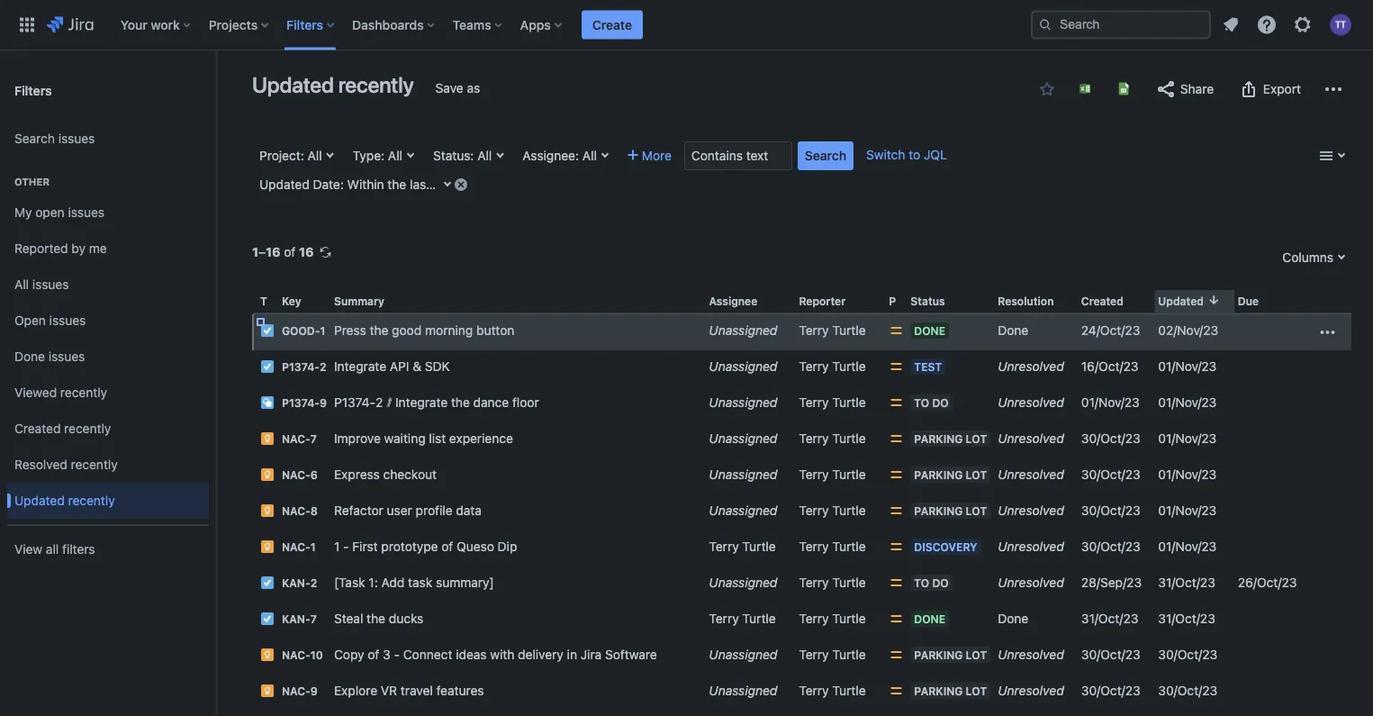 Task type: locate. For each thing, give the bounding box(es) containing it.
terry
[[799, 323, 829, 338], [799, 359, 829, 374], [799, 395, 829, 410], [799, 431, 829, 446], [799, 467, 829, 482], [799, 503, 829, 518], [709, 539, 739, 554], [799, 539, 829, 554], [799, 575, 829, 590], [709, 611, 739, 626], [799, 611, 829, 626], [799, 647, 829, 662], [799, 683, 829, 698]]

parking
[[914, 432, 963, 445], [914, 468, 963, 481], [914, 505, 963, 517], [914, 649, 963, 661], [914, 685, 963, 697]]

small image
[[1040, 82, 1055, 96]]

task image for press
[[260, 323, 275, 338]]

1 lot from the top
[[966, 432, 987, 445]]

all up date: at the top
[[308, 148, 322, 163]]

as
[[467, 81, 480, 95]]

done inside other group
[[14, 349, 45, 364]]

all issues link
[[7, 267, 209, 303]]

0 vertical spatial idea image
[[260, 504, 275, 518]]

0 horizontal spatial 2
[[310, 577, 317, 590]]

- right 3
[[394, 647, 400, 662]]

task image left kan-7 link
[[260, 612, 275, 626]]

1 parking from the top
[[914, 432, 963, 445]]

refactor user profile data
[[334, 503, 482, 518]]

kan- right task icon
[[282, 577, 310, 590]]

16/oct/23
[[1082, 359, 1139, 374]]

7 unresolved from the top
[[998, 575, 1064, 590]]

30/oct/23 for copy of 3 - connect ideas with delivery in jira software
[[1082, 647, 1141, 662]]

0 vertical spatial idea image
[[260, 432, 275, 446]]

turtle for press the good morning button
[[833, 323, 866, 338]]

in
[[567, 647, 577, 662]]

unresolved for refactor user profile data
[[998, 503, 1064, 518]]

0 vertical spatial filters
[[287, 17, 323, 32]]

0 horizontal spatial 16
[[266, 245, 281, 259]]

medium image for steal the ducks
[[889, 612, 904, 626]]

terry for explore vr travel features
[[799, 683, 829, 698]]

2 up "p1374-9" 'link'
[[320, 361, 327, 373]]

p1374-2 link down p1374-2 integrate api & sdk in the left bottom of the page
[[334, 395, 392, 410]]

good-
[[282, 325, 320, 337]]

0 vertical spatial kan-
[[282, 577, 310, 590]]

0 vertical spatial -
[[343, 539, 349, 554]]

1 horizontal spatial updated recently
[[252, 72, 414, 97]]

search for search issues
[[14, 131, 55, 146]]

5 lot from the top
[[966, 685, 987, 697]]

2 kan- from the top
[[282, 613, 310, 626]]

3 idea image from the top
[[260, 648, 275, 662]]

teams button
[[447, 10, 509, 39]]

steal the ducks
[[334, 611, 424, 626]]

8 unassigned from the top
[[709, 647, 778, 662]]

1 horizontal spatial p1374-2 link
[[334, 395, 392, 410]]

terry turtle link for press the good morning button
[[799, 323, 866, 338]]

press the good morning button link
[[334, 323, 515, 338]]

more
[[642, 148, 672, 163]]

terry for copy of 3 - connect ideas with delivery in jira software
[[799, 647, 829, 662]]

1 horizontal spatial 9
[[320, 397, 327, 409]]

2 to do from the top
[[914, 577, 949, 589]]

0 horizontal spatial updated recently
[[14, 493, 115, 508]]

of left 3
[[368, 647, 380, 662]]

0 horizontal spatial search
[[14, 131, 55, 146]]

issues right the open
[[49, 313, 86, 328]]

2
[[320, 361, 327, 373], [376, 395, 383, 410], [310, 577, 317, 590]]

press
[[334, 323, 366, 338]]

apps
[[520, 17, 551, 32]]

1 vertical spatial idea image
[[260, 540, 275, 554]]

express checkout
[[334, 467, 437, 482]]

1 vertical spatial 2
[[376, 395, 383, 410]]

nac- down nac-7 link
[[282, 469, 311, 482]]

filters right projects dropdown button
[[287, 17, 323, 32]]

01/nov/23 for improve waiting list experience
[[1159, 431, 1217, 446]]

to for 28/sep/23
[[914, 577, 930, 589]]

2 vertical spatial of
[[368, 647, 380, 662]]

2 16 from the left
[[299, 245, 314, 259]]

done
[[998, 323, 1029, 338], [914, 324, 946, 337], [14, 349, 45, 364], [998, 611, 1029, 626], [914, 613, 946, 625]]

created for created recently
[[14, 421, 61, 436]]

5 unresolved from the top
[[998, 503, 1064, 518]]

2 down the integrate api & sdk link
[[376, 395, 383, 410]]

task
[[408, 575, 433, 590]]

1 vertical spatial task image
[[260, 359, 275, 374]]

0 vertical spatial 7
[[311, 433, 317, 446]]

nac-9
[[282, 685, 318, 698]]

travel
[[401, 683, 433, 698]]

01/nov/23 for integrate api & sdk
[[1159, 359, 1217, 374]]

recently down viewed recently link
[[64, 421, 111, 436]]

lot for features
[[966, 685, 987, 697]]

1 7 from the top
[[311, 433, 317, 446]]

01/nov/23 for express checkout
[[1159, 467, 1217, 482]]

1 vertical spatial idea image
[[260, 468, 275, 482]]

issues up open issues
[[32, 277, 69, 292]]

16 right – at the top left of the page
[[299, 245, 314, 259]]

nac-6
[[282, 469, 318, 482]]

switch to jql link
[[867, 147, 947, 162]]

search for search
[[805, 148, 847, 163]]

5 parking from the top
[[914, 685, 963, 697]]

9 left p1374-2
[[320, 397, 327, 409]]

1 unassigned from the top
[[709, 323, 778, 338]]

idea image left nac-6 link
[[260, 468, 275, 482]]

do
[[933, 396, 949, 409], [933, 577, 949, 589]]

2 unassigned from the top
[[709, 359, 778, 374]]

0 vertical spatial to do
[[914, 396, 949, 409]]

p1374-2 link
[[282, 361, 327, 373], [334, 395, 392, 410]]

medium image
[[889, 323, 904, 338], [889, 359, 904, 374], [889, 504, 904, 518], [889, 540, 904, 554], [889, 648, 904, 662]]

to do
[[914, 396, 949, 409], [914, 577, 949, 589]]

terry turtle link for copy of 3 - connect ideas with delivery in jira software
[[799, 647, 866, 662]]

1 vertical spatial do
[[933, 577, 949, 589]]

9 unassigned from the top
[[709, 683, 778, 698]]

updated inside "link"
[[14, 493, 65, 508]]

2 vertical spatial idea image
[[260, 684, 275, 698]]

unassigned for express checkout
[[709, 467, 778, 482]]

3 idea image from the top
[[260, 684, 275, 698]]

updated recently inside updated recently "link"
[[14, 493, 115, 508]]

small image
[[1207, 293, 1222, 307]]

p1374- up improve
[[334, 395, 376, 410]]

1 task image from the top
[[260, 323, 275, 338]]

idea image for express checkout
[[260, 468, 275, 482]]

5 unassigned from the top
[[709, 467, 778, 482]]

do for 28/sep/23
[[933, 577, 949, 589]]

search
[[14, 131, 55, 146], [805, 148, 847, 163]]

kan- for [task 1: add task summary]
[[282, 577, 310, 590]]

recently for updated recently "link"
[[68, 493, 115, 508]]

jira
[[581, 647, 602, 662]]

to do down discovery
[[914, 577, 949, 589]]

8 unresolved from the top
[[998, 647, 1064, 662]]

the left last
[[388, 177, 406, 192]]

with
[[490, 647, 515, 662]]

3 nac- from the top
[[282, 505, 311, 518]]

2 to from the top
[[914, 577, 930, 589]]

notifications image
[[1220, 14, 1242, 36]]

1 horizontal spatial of
[[368, 647, 380, 662]]

4 nac- from the top
[[282, 541, 311, 554]]

issues
[[58, 131, 95, 146], [68, 205, 105, 220], [32, 277, 69, 292], [49, 313, 86, 328], [48, 349, 85, 364]]

unresolved for copy of 3 - connect ideas with delivery in jira software
[[998, 647, 1064, 662]]

Search field
[[1031, 10, 1211, 39]]

updated down "project:"
[[259, 177, 310, 192]]

1 horizontal spatial filters
[[287, 17, 323, 32]]

project:
[[259, 148, 304, 163]]

open issues
[[14, 313, 86, 328]]

16
[[266, 245, 281, 259], [299, 245, 314, 259]]

3 unresolved from the top
[[998, 431, 1064, 446]]

9 for 30/oct/23
[[311, 685, 318, 698]]

nac- up nac-1
[[282, 505, 311, 518]]

1 vertical spatial search
[[805, 148, 847, 163]]

9 unresolved from the top
[[998, 683, 1064, 698]]

do for 01/nov/23
[[933, 396, 949, 409]]

all for assignee: all
[[583, 148, 597, 163]]

terry turtle for [task 1: add task summary]
[[799, 575, 866, 590]]

nac- down kan-7 link
[[282, 649, 311, 662]]

0 vertical spatial to
[[914, 396, 930, 409]]

turtle for copy of 3 - connect ideas with delivery in jira software
[[833, 647, 866, 662]]

recently down created recently link
[[71, 457, 118, 472]]

done issues
[[14, 349, 85, 364]]

idea image left nac-9
[[260, 684, 275, 698]]

7 unassigned from the top
[[709, 575, 778, 590]]

unresolved for express checkout
[[998, 467, 1064, 482]]

integrate api & sdk link
[[334, 359, 450, 374]]

- left first
[[343, 539, 349, 554]]

filters inside popup button
[[287, 17, 323, 32]]

1 do from the top
[[933, 396, 949, 409]]

search inside button
[[805, 148, 847, 163]]

6 unassigned from the top
[[709, 503, 778, 518]]

kan- down "kan-2"
[[282, 613, 310, 626]]

1 vertical spatial updated recently
[[14, 493, 115, 508]]

1 vertical spatial to do
[[914, 577, 949, 589]]

4 parking lot from the top
[[914, 649, 987, 661]]

recently for created recently link
[[64, 421, 111, 436]]

1 vertical spatial kan-
[[282, 613, 310, 626]]

5 parking lot from the top
[[914, 685, 987, 697]]

7 for improve waiting list experience
[[311, 433, 317, 446]]

2 7 from the top
[[310, 613, 317, 626]]

6 medium image from the top
[[889, 684, 904, 698]]

updated recently down the filters popup button
[[252, 72, 414, 97]]

type: all
[[353, 148, 403, 163]]

2 vertical spatial task image
[[260, 612, 275, 626]]

resolved
[[14, 457, 67, 472]]

7 left steal
[[310, 613, 317, 626]]

1 to do from the top
[[914, 396, 949, 409]]

unassigned for [task 1: add task summary]
[[709, 575, 778, 590]]

all issues
[[14, 277, 69, 292]]

my open issues
[[14, 205, 105, 220]]

0 horizontal spatial created
[[14, 421, 61, 436]]

31/oct/23
[[1159, 575, 1216, 590], [1082, 611, 1139, 626], [1159, 611, 1216, 626]]

terry for improve waiting list experience
[[799, 431, 829, 446]]

add
[[382, 575, 405, 590]]

3 medium image from the top
[[889, 504, 904, 518]]

1 vertical spatial to
[[914, 577, 930, 589]]

floor
[[512, 395, 539, 410]]

created for created
[[1082, 295, 1124, 307]]

2 left "[task"
[[310, 577, 317, 590]]

1 idea image from the top
[[260, 504, 275, 518]]

28/sep/23
[[1082, 575, 1142, 590]]

2 medium image from the top
[[889, 432, 904, 446]]

2 vertical spatial idea image
[[260, 648, 275, 662]]

1 unresolved from the top
[[998, 359, 1064, 374]]

nac-10 link
[[282, 649, 323, 662]]

save
[[436, 81, 464, 95]]

idea image for 1 - first prototype of queso dip
[[260, 540, 275, 554]]

lot for data
[[966, 505, 987, 517]]

0 vertical spatial 2
[[320, 361, 327, 373]]

2 for p1374-2
[[376, 395, 383, 410]]

terry turtle link for integrate api & sdk
[[799, 359, 866, 374]]

1 vertical spatial filters
[[14, 83, 52, 97]]

2 do from the top
[[933, 577, 949, 589]]

the
[[388, 177, 406, 192], [370, 323, 389, 338], [451, 395, 470, 410], [367, 611, 386, 626]]

1 horizontal spatial 2
[[320, 361, 327, 373]]

nac-8
[[282, 505, 318, 518]]

1 to from the top
[[914, 396, 930, 409]]

6 nac- from the top
[[282, 685, 311, 698]]

2 inside p1374-2 integrate api & sdk
[[320, 361, 327, 373]]

of right – at the top left of the page
[[284, 245, 296, 259]]

recently up created recently
[[60, 385, 107, 400]]

3 parking from the top
[[914, 505, 963, 517]]

issues right open
[[68, 205, 105, 220]]

1 horizontal spatial created
[[1082, 295, 1124, 307]]

issues up my open issues
[[58, 131, 95, 146]]

created inside other group
[[14, 421, 61, 436]]

terry turtle for integrate api & sdk
[[799, 359, 866, 374]]

integrate up improve waiting list experience link
[[395, 395, 448, 410]]

kan-2 link
[[282, 577, 317, 590]]

recently inside "link"
[[68, 493, 115, 508]]

0 vertical spatial task image
[[260, 323, 275, 338]]

do down discovery
[[933, 577, 949, 589]]

3 parking lot from the top
[[914, 505, 987, 517]]

share link
[[1147, 75, 1223, 104]]

all
[[46, 542, 59, 557]]

1 horizontal spatial search
[[805, 148, 847, 163]]

all up the open
[[14, 277, 29, 292]]

medium image for refactor user profile data
[[889, 504, 904, 518]]

improve
[[334, 431, 381, 446]]

integrate up p1374-2
[[334, 359, 386, 374]]

task image
[[260, 323, 275, 338], [260, 359, 275, 374], [260, 612, 275, 626]]

0 vertical spatial updated recently
[[252, 72, 414, 97]]

terry for press the good morning button
[[799, 323, 829, 338]]

unassigned for explore vr travel features
[[709, 683, 778, 698]]

nac-
[[282, 433, 311, 446], [282, 469, 311, 482], [282, 505, 311, 518], [282, 541, 311, 554], [282, 649, 311, 662], [282, 685, 311, 698]]

0 vertical spatial do
[[933, 396, 949, 409]]

terry for refactor user profile data
[[799, 503, 829, 518]]

2 nac- from the top
[[282, 469, 311, 482]]

terry turtle link for explore vr travel features
[[799, 683, 866, 698]]

01/nov/23 for refactor user profile data
[[1159, 503, 1217, 518]]

explore
[[334, 683, 377, 698]]

appswitcher icon image
[[16, 14, 38, 36]]

30/oct/23 for 1 - first prototype of queso dip
[[1082, 539, 1141, 554]]

31/oct/23 for 28/sep/23
[[1159, 575, 1216, 590]]

do down test
[[933, 396, 949, 409]]

4 parking from the top
[[914, 649, 963, 661]]

recently down dashboards
[[338, 72, 414, 97]]

terry turtle for refactor user profile data
[[799, 503, 866, 518]]

the right steal
[[367, 611, 386, 626]]

5 nac- from the top
[[282, 649, 311, 662]]

refactor user profile data link
[[334, 503, 482, 518]]

terry turtle for explore vr travel features
[[799, 683, 866, 698]]

1 - first prototype of queso dip
[[334, 539, 517, 554]]

idea image left nac-8
[[260, 504, 275, 518]]

list
[[429, 431, 446, 446]]

parking lot for features
[[914, 685, 987, 697]]

1 vertical spatial integrate
[[395, 395, 448, 410]]

settings image
[[1292, 14, 1314, 36]]

to do down test
[[914, 396, 949, 409]]

kan-2
[[282, 577, 317, 590]]

good-1 link
[[282, 325, 325, 337]]

reported by me
[[14, 241, 107, 256]]

terry turtle link for express checkout
[[799, 467, 866, 482]]

created up 24/oct/23
[[1082, 295, 1124, 307]]

9 down 10
[[311, 685, 318, 698]]

to do for 28/sep/23
[[914, 577, 949, 589]]

created down viewed
[[14, 421, 61, 436]]

1 parking lot from the top
[[914, 432, 987, 445]]

2 idea image from the top
[[260, 540, 275, 554]]

all right status:
[[478, 148, 492, 163]]

nac-1 link
[[282, 541, 316, 554]]

nac- up nac-6
[[282, 433, 311, 446]]

task image down t
[[260, 323, 275, 338]]

turtle for [task 1: add task summary]
[[833, 575, 866, 590]]

parking for data
[[914, 505, 963, 517]]

share
[[1181, 82, 1214, 96]]

to down discovery
[[914, 577, 930, 589]]

idea image
[[260, 432, 275, 446], [260, 468, 275, 482], [260, 684, 275, 698]]

3 medium image from the top
[[889, 468, 904, 482]]

to down test
[[914, 396, 930, 409]]

p1374- for p1374-2
[[334, 395, 376, 410]]

2 vertical spatial 2
[[310, 577, 317, 590]]

30/oct/23 for refactor user profile data
[[1082, 503, 1141, 518]]

2 horizontal spatial of
[[442, 539, 453, 554]]

parking for features
[[914, 685, 963, 697]]

copy
[[334, 647, 364, 662]]

1 vertical spatial 7
[[310, 613, 317, 626]]

1 horizontal spatial 16
[[299, 245, 314, 259]]

create button
[[582, 10, 643, 39]]

of left queso
[[442, 539, 453, 554]]

explore vr travel features
[[334, 683, 484, 698]]

1 vertical spatial of
[[442, 539, 453, 554]]

2 parking from the top
[[914, 468, 963, 481]]

1
[[434, 177, 440, 192], [252, 245, 259, 259], [320, 325, 325, 337], [334, 539, 340, 554], [311, 541, 316, 554]]

p1374-9
[[282, 397, 327, 409]]

4 medium image from the top
[[889, 576, 904, 590]]

issues for all issues
[[32, 277, 69, 292]]

2 lot from the top
[[966, 468, 987, 481]]

1 horizontal spatial integrate
[[395, 395, 448, 410]]

medium image
[[889, 396, 904, 410], [889, 432, 904, 446], [889, 468, 904, 482], [889, 576, 904, 590], [889, 612, 904, 626], [889, 684, 904, 698]]

0 vertical spatial created
[[1082, 295, 1124, 307]]

columns button
[[1274, 243, 1352, 272]]

recently for resolved recently link
[[71, 457, 118, 472]]

idea image
[[260, 504, 275, 518], [260, 540, 275, 554], [260, 648, 275, 662]]

1 kan- from the top
[[282, 577, 310, 590]]

0 vertical spatial search
[[14, 131, 55, 146]]

1 nac- from the top
[[282, 433, 311, 446]]

5 medium image from the top
[[889, 612, 904, 626]]

search up other
[[14, 131, 55, 146]]

7 up the 6
[[311, 433, 317, 446]]

within
[[347, 177, 384, 192]]

type:
[[353, 148, 385, 163]]

subtask image
[[260, 396, 275, 410]]

1 idea image from the top
[[260, 432, 275, 446]]

all right assignee:
[[583, 148, 597, 163]]

idea image for copy of 3 - connect ideas with delivery in jira software
[[260, 648, 275, 662]]

task image up subtask icon
[[260, 359, 275, 374]]

idea image left nac-7 link
[[260, 432, 275, 446]]

6 unresolved from the top
[[998, 539, 1064, 554]]

0 vertical spatial 9
[[320, 397, 327, 409]]

2 idea image from the top
[[260, 468, 275, 482]]

turtle for 1 - first prototype of queso dip
[[833, 539, 866, 554]]

0 horizontal spatial p1374-2 link
[[282, 361, 327, 373]]

terry turtle for press the good morning button
[[799, 323, 866, 338]]

filters up the search issues on the left top of page
[[14, 83, 52, 97]]

4 unresolved from the top
[[998, 467, 1064, 482]]

3 lot from the top
[[966, 505, 987, 517]]

1 vertical spatial -
[[394, 647, 400, 662]]

updated down resolved
[[14, 493, 65, 508]]

turtle for improve waiting list experience
[[833, 431, 866, 446]]

assignee: all
[[523, 148, 597, 163]]

issues up viewed recently
[[48, 349, 85, 364]]

reported by me link
[[7, 231, 209, 267]]

projects
[[209, 17, 258, 32]]

nac- for 1
[[282, 541, 311, 554]]

1 vertical spatial 9
[[311, 685, 318, 698]]

5 medium image from the top
[[889, 648, 904, 662]]

p
[[889, 295, 896, 307]]

banner
[[0, 0, 1374, 50]]

10
[[311, 649, 323, 662]]

1 vertical spatial p1374-2 link
[[334, 395, 392, 410]]

nac- down nac-10 link
[[282, 685, 311, 698]]

idea image for improve waiting list experience
[[260, 432, 275, 446]]

recently down resolved recently link
[[68, 493, 115, 508]]

nac- for express
[[282, 469, 311, 482]]

4 unassigned from the top
[[709, 431, 778, 446]]

terry turtle link for 1 - first prototype of queso dip
[[799, 539, 866, 554]]

me
[[89, 241, 107, 256]]

2 task image from the top
[[260, 359, 275, 374]]

16 up t
[[266, 245, 281, 259]]

all for project: all
[[308, 148, 322, 163]]

4 medium image from the top
[[889, 540, 904, 554]]

3 task image from the top
[[260, 612, 275, 626]]

0 vertical spatial of
[[284, 245, 296, 259]]

terry turtle link for refactor user profile data
[[799, 503, 866, 518]]

p1374-2 link up "p1374-9" 'link'
[[282, 361, 327, 373]]

4 lot from the top
[[966, 649, 987, 661]]

all right type:
[[388, 148, 403, 163]]

updated recently down resolved recently
[[14, 493, 115, 508]]

p1374- right subtask icon
[[282, 397, 320, 409]]

jira image
[[47, 14, 93, 36], [47, 14, 93, 36]]

nac- for improve
[[282, 433, 311, 446]]

0 horizontal spatial integrate
[[334, 359, 386, 374]]

vr
[[381, 683, 397, 698]]

2 parking lot from the top
[[914, 468, 987, 481]]

nac- up kan-2 link
[[282, 541, 311, 554]]

2 horizontal spatial 2
[[376, 395, 383, 410]]

medium image for 1 - first prototype of queso dip
[[889, 540, 904, 554]]

1 vertical spatial created
[[14, 421, 61, 436]]

p1374- inside p1374-2 integrate api & sdk
[[282, 361, 320, 373]]

idea image for refactor user profile data
[[260, 504, 275, 518]]

0 horizontal spatial 9
[[311, 685, 318, 698]]

idea image left nac-1
[[260, 540, 275, 554]]

terry turtle link for improve waiting list experience
[[799, 431, 866, 446]]

terry turtle for 1 - first prototype of queso dip
[[799, 539, 866, 554]]

kan-7
[[282, 613, 317, 626]]

p1374- down good-
[[282, 361, 320, 373]]

issues inside "link"
[[49, 313, 86, 328]]

idea image left nac-10
[[260, 648, 275, 662]]

search left switch
[[805, 148, 847, 163]]

turtle for integrate api & sdk
[[833, 359, 866, 374]]



Task type: describe. For each thing, give the bounding box(es) containing it.
last
[[410, 177, 431, 192]]

copy of 3 - connect ideas with delivery in jira software
[[334, 647, 657, 662]]

medium image for explore vr travel features
[[889, 684, 904, 698]]

improve waiting list experience
[[334, 431, 513, 446]]

Search issues using keywords text field
[[684, 141, 793, 170]]

to for 01/nov/23
[[914, 396, 930, 409]]

api
[[390, 359, 409, 374]]

open in microsoft excel image
[[1078, 82, 1093, 96]]

created recently
[[14, 421, 111, 436]]

medium image for express checkout
[[889, 468, 904, 482]]

terry for integrate api & sdk
[[799, 359, 829, 374]]

all for type: all
[[388, 148, 403, 163]]

help image
[[1256, 14, 1278, 36]]

reporter
[[799, 295, 846, 307]]

31/oct/23 for 31/oct/23
[[1159, 611, 1216, 626]]

turtle for steal the ducks
[[833, 611, 866, 626]]

turtle for express checkout
[[833, 467, 866, 482]]

parking for experience
[[914, 432, 963, 445]]

open
[[14, 313, 46, 328]]

status
[[911, 295, 945, 307]]

week
[[443, 177, 473, 192]]

7 for steal the ducks
[[310, 613, 317, 626]]

unassigned for improve waiting list experience
[[709, 431, 778, 446]]

terry turtle for steal the ducks
[[799, 611, 866, 626]]

unassigned for refactor user profile data
[[709, 503, 778, 518]]

refactor
[[334, 503, 384, 518]]

filters
[[62, 542, 95, 557]]

my open issues link
[[7, 195, 209, 231]]

t
[[260, 295, 267, 307]]

steal the ducks link
[[334, 611, 424, 626]]

summary
[[334, 295, 385, 307]]

save as button
[[427, 74, 489, 103]]

medium image for [task 1: add task summary]
[[889, 576, 904, 590]]

create
[[592, 17, 632, 32]]

steal
[[334, 611, 363, 626]]

open issues link
[[7, 303, 209, 339]]

features
[[436, 683, 484, 698]]

1 horizontal spatial -
[[394, 647, 400, 662]]

nac-7
[[282, 433, 317, 446]]

all inside other group
[[14, 277, 29, 292]]

search image
[[1038, 18, 1053, 32]]

terry turtle for copy of 3 - connect ideas with delivery in jira software
[[799, 647, 866, 662]]

1 16 from the left
[[266, 245, 281, 259]]

assignee:
[[523, 148, 579, 163]]

2 unresolved from the top
[[998, 395, 1064, 410]]

1:
[[369, 575, 378, 590]]

terry for steal the ducks
[[799, 611, 829, 626]]

parking for -
[[914, 649, 963, 661]]

connect
[[403, 647, 453, 662]]

medium image for copy of 3 - connect ideas with delivery in jira software
[[889, 648, 904, 662]]

nac-1
[[282, 541, 316, 554]]

26/oct/23
[[1238, 575, 1297, 590]]

issues for done issues
[[48, 349, 85, 364]]

parking lot for data
[[914, 505, 987, 517]]

sidebar navigation image
[[196, 72, 236, 108]]

3 unassigned from the top
[[709, 395, 778, 410]]

unassigned for copy of 3 - connect ideas with delivery in jira software
[[709, 647, 778, 662]]

open
[[35, 205, 65, 220]]

1 medium image from the top
[[889, 396, 904, 410]]

other
[[14, 176, 50, 188]]

good
[[392, 323, 422, 338]]

&
[[413, 359, 422, 374]]

p1374- for p1374-2 integrate api & sdk
[[282, 361, 320, 373]]

ducks
[[389, 611, 424, 626]]

view
[[14, 542, 42, 557]]

medium image for improve waiting list experience
[[889, 432, 904, 446]]

primary element
[[11, 0, 1031, 50]]

updated recently link
[[7, 483, 209, 519]]

issues for open issues
[[49, 313, 86, 328]]

the left dance
[[451, 395, 470, 410]]

6
[[311, 469, 318, 482]]

user
[[387, 503, 412, 518]]

your work
[[120, 17, 180, 32]]

1 - first prototype of queso dip link
[[334, 539, 517, 554]]

ideas
[[456, 647, 487, 662]]

lot for experience
[[966, 432, 987, 445]]

viewed recently
[[14, 385, 107, 400]]

to do for 01/nov/23
[[914, 396, 949, 409]]

task image
[[260, 576, 275, 590]]

unresolved for [task 1: add task summary]
[[998, 575, 1064, 590]]

your
[[120, 17, 148, 32]]

unresolved for explore vr travel features
[[998, 683, 1064, 698]]

unresolved for improve waiting list experience
[[998, 431, 1064, 446]]

test
[[914, 360, 942, 373]]

first
[[352, 539, 378, 554]]

projects button
[[203, 10, 276, 39]]

terry turtle for express checkout
[[799, 467, 866, 482]]

assignee
[[709, 295, 758, 307]]

banner containing your work
[[0, 0, 1374, 50]]

kan- for steal the ducks
[[282, 613, 310, 626]]

[task 1: add task summary]
[[334, 575, 494, 590]]

nac-6 link
[[282, 469, 318, 482]]

parking lot for -
[[914, 649, 987, 661]]

issues for search issues
[[58, 131, 95, 146]]

–
[[259, 245, 266, 259]]

parking lot for experience
[[914, 432, 987, 445]]

[task 1: add task summary] link
[[334, 575, 494, 590]]

morning
[[425, 323, 473, 338]]

30/oct/23 for express checkout
[[1082, 467, 1141, 482]]

nac-7 link
[[282, 433, 317, 446]]

all for status: all
[[478, 148, 492, 163]]

open in google sheets image
[[1117, 82, 1131, 96]]

switch
[[867, 147, 906, 162]]

p1374- for p1374-9
[[282, 397, 320, 409]]

other group
[[7, 157, 209, 524]]

your profile and settings image
[[1330, 14, 1352, 36]]

nac-9 link
[[282, 685, 318, 698]]

9 for 01/nov/23
[[320, 397, 327, 409]]

remove criteria image
[[454, 177, 468, 191]]

0 vertical spatial p1374-2 link
[[282, 361, 327, 373]]

software
[[605, 647, 657, 662]]

nac-10
[[282, 649, 323, 662]]

turtle for refactor user profile data
[[833, 503, 866, 518]]

waiting
[[384, 431, 426, 446]]

to
[[909, 147, 921, 162]]

01/nov/23 for 1 - first prototype of queso dip
[[1159, 539, 1217, 554]]

integrate the dance floor
[[395, 395, 539, 410]]

0 horizontal spatial of
[[284, 245, 296, 259]]

0 horizontal spatial filters
[[14, 83, 52, 97]]

work
[[151, 17, 180, 32]]

0 vertical spatial integrate
[[334, 359, 386, 374]]

lot for -
[[966, 649, 987, 661]]

turtle for explore vr travel features
[[833, 683, 866, 698]]

switch to jql
[[867, 147, 947, 162]]

1 medium image from the top
[[889, 323, 904, 338]]

nac- for refactor
[[282, 505, 311, 518]]

recently for viewed recently link
[[60, 385, 107, 400]]

your work button
[[115, 10, 198, 39]]

status:
[[433, 148, 474, 163]]

viewed
[[14, 385, 57, 400]]

2 medium image from the top
[[889, 359, 904, 374]]

updated down the filters popup button
[[252, 72, 334, 97]]

nac- for explore
[[282, 685, 311, 698]]

updated up 02/nov/23
[[1159, 295, 1204, 307]]

explore vr travel features link
[[334, 683, 484, 698]]

express checkout link
[[334, 467, 437, 482]]

terry for [task 1: add task summary]
[[799, 575, 829, 590]]

reported
[[14, 241, 68, 256]]

resolved recently link
[[7, 447, 209, 483]]

0 horizontal spatial -
[[343, 539, 349, 554]]

nac- for copy
[[282, 649, 311, 662]]

idea image for explore vr travel features
[[260, 684, 275, 698]]

the left good
[[370, 323, 389, 338]]

queso
[[457, 539, 494, 554]]

good-1 press the good morning button
[[282, 323, 515, 338]]

dip
[[498, 539, 517, 554]]

view all filters link
[[7, 531, 209, 567]]

checkout
[[383, 467, 437, 482]]

express
[[334, 467, 380, 482]]

date:
[[313, 177, 344, 192]]

terry turtle for improve waiting list experience
[[799, 431, 866, 446]]

status: all
[[433, 148, 492, 163]]

1 inside 'good-1 press the good morning button'
[[320, 325, 325, 337]]

kan-7 link
[[282, 613, 317, 626]]

2 for p1374-2 integrate api & sdk
[[320, 361, 327, 373]]



Task type: vqa. For each thing, say whether or not it's contained in the screenshot.
Schedule corresponding to Schedule a due date for your items by using the calendar in your business project.
no



